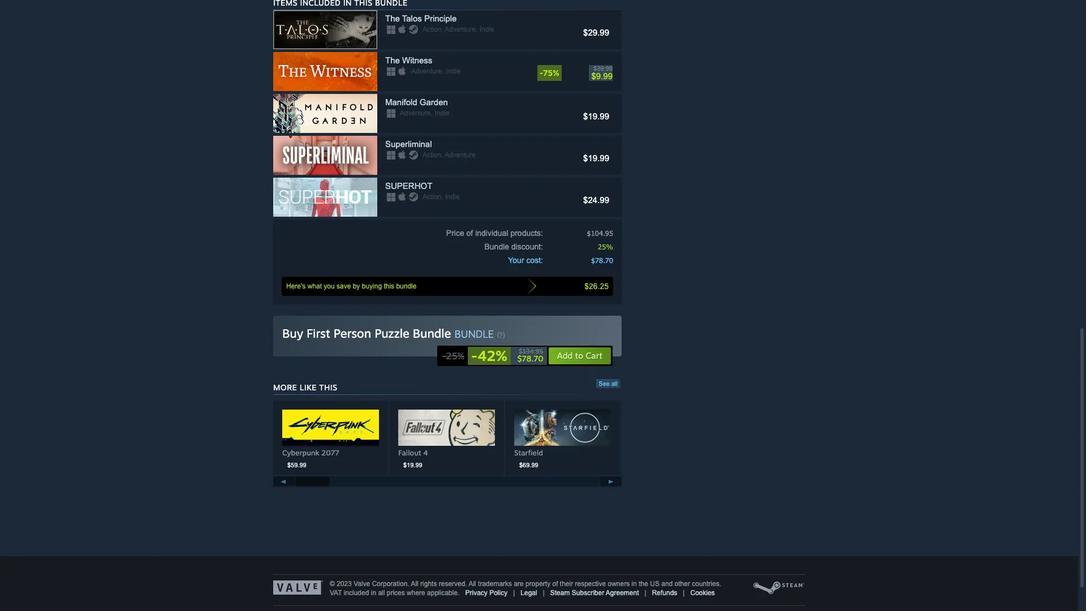 Task type: vqa. For each thing, say whether or not it's contained in the screenshot.
Your cost:
yes



Task type: describe. For each thing, give the bounding box(es) containing it.
person
[[334, 326, 371, 341]]

add to cart
[[557, 350, 603, 361]]

corporation.
[[372, 580, 410, 588]]

indie inside 'the talos principle action, adventure, indie'
[[480, 25, 494, 33]]

$19.99 for action,
[[583, 153, 609, 163]]

privacy policy link
[[465, 589, 508, 597]]

action, for superliminal
[[423, 151, 443, 159]]

agreement
[[606, 589, 639, 597]]

1 vertical spatial $78.70
[[518, 354, 544, 363]]

manifold
[[385, 97, 417, 107]]

see
[[599, 380, 610, 387]]

starfield $69.99
[[514, 448, 543, 468]]

bundle
[[396, 282, 417, 290]]

and
[[662, 580, 673, 588]]

indie inside 'the witness adventure, indie'
[[446, 67, 461, 75]]

action, inside 'the talos principle action, adventure, indie'
[[423, 25, 443, 33]]

here's
[[286, 282, 306, 290]]

1 vertical spatial in
[[371, 589, 376, 597]]

price
[[446, 229, 464, 238]]

the witness adventure, indie
[[385, 55, 461, 75]]

price of individual products:
[[446, 229, 543, 238]]

adventure
[[445, 151, 476, 159]]

the for the witness
[[385, 55, 400, 65]]

legal
[[521, 589, 537, 597]]

puzzle
[[375, 326, 410, 341]]

superliminal action, adventure
[[385, 139, 476, 159]]

-42%
[[471, 347, 507, 364]]

steam subscriber agreement link
[[550, 589, 639, 597]]

0 vertical spatial this
[[384, 282, 394, 290]]

applicable.
[[427, 589, 460, 597]]

superliminal
[[385, 139, 432, 149]]

4
[[423, 448, 428, 457]]

valve
[[354, 580, 370, 588]]

1 vertical spatial bundle
[[413, 326, 451, 341]]

$9.99
[[592, 71, 613, 81]]

1 all from the left
[[411, 580, 419, 588]]

$59.99
[[287, 462, 306, 468]]

add
[[557, 350, 573, 361]]

buy
[[282, 326, 303, 341]]

2 all from the left
[[469, 580, 476, 588]]

refunds
[[652, 589, 678, 597]]

by
[[353, 282, 360, 290]]

other
[[675, 580, 690, 588]]

add to cart link
[[548, 347, 612, 365]]

products:
[[511, 229, 543, 238]]

what
[[308, 282, 322, 290]]

trademarks
[[478, 580, 512, 588]]

starfield
[[514, 448, 543, 457]]

the
[[639, 580, 648, 588]]

$134.95 $78.70
[[518, 347, 544, 363]]

privacy
[[465, 589, 488, 597]]

see all more like this
[[273, 380, 618, 392]]

see all link
[[597, 379, 620, 388]]

property
[[526, 580, 551, 588]]

$19.99 for garden
[[583, 111, 609, 121]]

superhot
[[385, 181, 433, 191]]

fallout 4 $19.99
[[398, 448, 428, 468]]

adventure, for garden
[[400, 109, 433, 117]]

to
[[575, 350, 584, 361]]

cyberpunk 2077 $59.99
[[282, 448, 339, 468]]

1 horizontal spatial $78.70
[[591, 256, 613, 265]]

1 vertical spatial 25%
[[446, 350, 465, 362]]

this inside see all more like this
[[319, 383, 338, 392]]

reserved.
[[439, 580, 467, 588]]

indie inside superhot action, indie
[[445, 193, 460, 201]]

bundle
[[455, 328, 494, 340]]

fallout
[[398, 448, 421, 457]]



Task type: locate. For each thing, give the bounding box(es) containing it.
in
[[632, 580, 637, 588], [371, 589, 376, 597]]

all inside © 2023 valve corporation.  all rights reserved.  all trademarks are property of their respective owners in the us and other countries. vat included in all prices where applicable. privacy policy | legal | steam subscriber agreement | refunds | cookies
[[378, 589, 385, 597]]

buying
[[362, 282, 382, 290]]

1 vertical spatial this
[[319, 383, 338, 392]]

25% down bundle
[[446, 350, 465, 362]]

adventure, down principle at the top of the page
[[445, 25, 478, 33]]

$78.70
[[591, 256, 613, 265], [518, 354, 544, 363]]

2 vertical spatial action,
[[423, 193, 443, 201]]

in right included
[[371, 589, 376, 597]]

$39.99 $9.99
[[592, 65, 613, 81]]

this right "like"
[[319, 383, 338, 392]]

0 horizontal spatial 25%
[[446, 350, 465, 362]]

$39.99
[[594, 65, 613, 72]]

first
[[307, 326, 330, 341]]

bundle up -25%
[[413, 326, 451, 341]]

$19.99
[[583, 111, 609, 121], [583, 153, 609, 163], [403, 462, 422, 468]]

| down the "the"
[[645, 589, 647, 597]]

-75%
[[540, 68, 559, 78]]

prices
[[387, 589, 405, 597]]

0 vertical spatial $19.99
[[583, 111, 609, 121]]

action, inside superhot action, indie
[[423, 193, 443, 201]]

0 horizontal spatial bundle
[[413, 326, 451, 341]]

the inside 'the witness adventure, indie'
[[385, 55, 400, 65]]

cart
[[586, 350, 603, 361]]

1 horizontal spatial all
[[612, 380, 618, 387]]

valve software image
[[273, 581, 323, 595], [753, 581, 805, 595]]

steam
[[550, 589, 570, 597]]

0 vertical spatial all
[[612, 380, 618, 387]]

1 action, from the top
[[423, 25, 443, 33]]

all
[[411, 580, 419, 588], [469, 580, 476, 588]]

1 horizontal spatial bundle
[[485, 242, 509, 251]]

of inside © 2023 valve corporation.  all rights reserved.  all trademarks are property of their respective owners in the us and other countries. vat included in all prices where applicable. privacy policy | legal | steam subscriber agreement | refunds | cookies
[[553, 580, 558, 588]]

$78.70 up $26.25
[[591, 256, 613, 265]]

3 action, from the top
[[423, 193, 443, 201]]

action, down superliminal
[[423, 151, 443, 159]]

principle
[[424, 14, 457, 23]]

bundle down price of individual products:
[[485, 242, 509, 251]]

$19.99 down fallout
[[403, 462, 422, 468]]

| down property
[[543, 589, 545, 597]]

garden
[[420, 97, 448, 107]]

0 vertical spatial the
[[385, 14, 400, 23]]

42%
[[478, 347, 507, 364]]

adventure, inside 'the witness adventure, indie'
[[411, 67, 444, 75]]

action, for superhot
[[423, 193, 443, 201]]

0 horizontal spatial all
[[378, 589, 385, 597]]

all up where
[[411, 580, 419, 588]]

the left talos
[[385, 14, 400, 23]]

1 vertical spatial the
[[385, 55, 400, 65]]

rights
[[420, 580, 437, 588]]

the left witness
[[385, 55, 400, 65]]

all inside see all more like this
[[612, 380, 618, 387]]

legal link
[[521, 589, 537, 597]]

| down 'are'
[[513, 589, 515, 597]]

action, inside superliminal action, adventure
[[423, 151, 443, 159]]

1 horizontal spatial in
[[632, 580, 637, 588]]

subscriber
[[572, 589, 604, 597]]

1 vertical spatial all
[[378, 589, 385, 597]]

©
[[330, 580, 335, 588]]

1 horizontal spatial of
[[553, 580, 558, 588]]

2 vertical spatial adventure,
[[400, 109, 433, 117]]

you
[[324, 282, 335, 290]]

discount:
[[511, 242, 543, 251]]

save
[[337, 282, 351, 290]]

(?)
[[497, 331, 505, 340]]

2 the from the top
[[385, 55, 400, 65]]

$29.99
[[583, 28, 609, 37]]

2 valve software image from the left
[[753, 581, 805, 595]]

your
[[508, 256, 524, 265]]

adventure, for witness
[[411, 67, 444, 75]]

1 | from the left
[[513, 589, 515, 597]]

bundle discount:
[[485, 242, 543, 251]]

1 horizontal spatial -
[[471, 347, 478, 364]]

your cost:
[[508, 256, 543, 265]]

indie
[[480, 25, 494, 33], [446, 67, 461, 75], [435, 109, 450, 117], [445, 193, 460, 201]]

0 horizontal spatial -
[[442, 350, 446, 362]]

1 horizontal spatial valve software image
[[753, 581, 805, 595]]

adventure, down witness
[[411, 67, 444, 75]]

0 vertical spatial bundle
[[485, 242, 509, 251]]

cookies link
[[691, 589, 715, 597]]

1 valve software image from the left
[[273, 581, 323, 595]]

|
[[513, 589, 515, 597], [543, 589, 545, 597], [645, 589, 647, 597], [683, 589, 685, 597]]

1 horizontal spatial all
[[469, 580, 476, 588]]

1 vertical spatial adventure,
[[411, 67, 444, 75]]

cost:
[[526, 256, 543, 265]]

adventure, down manifold
[[400, 109, 433, 117]]

0 horizontal spatial of
[[467, 229, 473, 238]]

0 vertical spatial action,
[[423, 25, 443, 33]]

1 horizontal spatial 25%
[[598, 242, 613, 251]]

© 2023 valve corporation.  all rights reserved.  all trademarks are property of their respective owners in the us and other countries. vat included in all prices where applicable. privacy policy | legal | steam subscriber agreement | refunds | cookies
[[330, 580, 722, 597]]

25%
[[598, 242, 613, 251], [446, 350, 465, 362]]

of right price
[[467, 229, 473, 238]]

refunds link
[[652, 589, 678, 597]]

policy
[[490, 589, 508, 597]]

2 vertical spatial $19.99
[[403, 462, 422, 468]]

talos
[[402, 14, 422, 23]]

included
[[344, 589, 369, 597]]

25% down $104.95
[[598, 242, 613, 251]]

adventure, inside manifold garden adventure, indie
[[400, 109, 433, 117]]

where
[[407, 589, 425, 597]]

- for 25%
[[442, 350, 446, 362]]

$26.25
[[585, 282, 609, 291]]

- for 42%
[[471, 347, 478, 364]]

$19.99 inside fallout 4 $19.99
[[403, 462, 422, 468]]

$19.99 up $24.99
[[583, 153, 609, 163]]

$104.95
[[587, 229, 613, 238]]

individual
[[475, 229, 508, 238]]

- for 75%
[[540, 68, 543, 78]]

all up privacy
[[469, 580, 476, 588]]

0 vertical spatial $78.70
[[591, 256, 613, 265]]

0 horizontal spatial in
[[371, 589, 376, 597]]

cyberpunk
[[282, 448, 319, 457]]

all down corporation. at the left bottom
[[378, 589, 385, 597]]

the
[[385, 14, 400, 23], [385, 55, 400, 65]]

the talos principle action, adventure, indie
[[385, 14, 494, 33]]

0 vertical spatial adventure,
[[445, 25, 478, 33]]

0 horizontal spatial valve software image
[[273, 581, 323, 595]]

2023
[[337, 580, 352, 588]]

0 vertical spatial 25%
[[598, 242, 613, 251]]

1 vertical spatial of
[[553, 580, 558, 588]]

vat
[[330, 589, 342, 597]]

action, down principle at the top of the page
[[423, 25, 443, 33]]

manifold garden adventure, indie
[[385, 97, 450, 117]]

action,
[[423, 25, 443, 33], [423, 151, 443, 159], [423, 193, 443, 201]]

buy first person puzzle bundle bundle (?)
[[282, 326, 505, 341]]

the inside 'the talos principle action, adventure, indie'
[[385, 14, 400, 23]]

action, down superhot
[[423, 193, 443, 201]]

superhot action, indie
[[385, 181, 460, 201]]

2 action, from the top
[[423, 151, 443, 159]]

0 horizontal spatial $78.70
[[518, 354, 544, 363]]

-
[[540, 68, 543, 78], [471, 347, 478, 364], [442, 350, 446, 362]]

of up steam
[[553, 580, 558, 588]]

$78.70 left add
[[518, 354, 544, 363]]

$69.99
[[519, 462, 538, 468]]

witness
[[402, 55, 433, 65]]

2 | from the left
[[543, 589, 545, 597]]

4 | from the left
[[683, 589, 685, 597]]

3 | from the left
[[645, 589, 647, 597]]

all right see
[[612, 380, 618, 387]]

are
[[514, 580, 524, 588]]

2077
[[321, 448, 339, 457]]

respective
[[575, 580, 606, 588]]

all
[[612, 380, 618, 387], [378, 589, 385, 597]]

adventure, inside 'the talos principle action, adventure, indie'
[[445, 25, 478, 33]]

more
[[273, 383, 297, 392]]

here's what you save by buying this bundle
[[286, 282, 417, 290]]

1 horizontal spatial this
[[384, 282, 394, 290]]

$19.99 down $9.99
[[583, 111, 609, 121]]

this right buying
[[384, 282, 394, 290]]

$24.99
[[583, 195, 609, 205]]

0 vertical spatial in
[[632, 580, 637, 588]]

0 horizontal spatial all
[[411, 580, 419, 588]]

0 vertical spatial of
[[467, 229, 473, 238]]

the for the talos principle
[[385, 14, 400, 23]]

like
[[300, 383, 317, 392]]

0 horizontal spatial this
[[319, 383, 338, 392]]

1 the from the top
[[385, 14, 400, 23]]

cookies
[[691, 589, 715, 597]]

owners
[[608, 580, 630, 588]]

| down the other
[[683, 589, 685, 597]]

in left the "the"
[[632, 580, 637, 588]]

$134.95
[[519, 347, 544, 355]]

1 vertical spatial action,
[[423, 151, 443, 159]]

75%
[[543, 68, 559, 78]]

2 horizontal spatial -
[[540, 68, 543, 78]]

1 vertical spatial $19.99
[[583, 153, 609, 163]]

us
[[650, 580, 660, 588]]

their
[[560, 580, 573, 588]]

indie inside manifold garden adventure, indie
[[435, 109, 450, 117]]

countries.
[[692, 580, 722, 588]]



